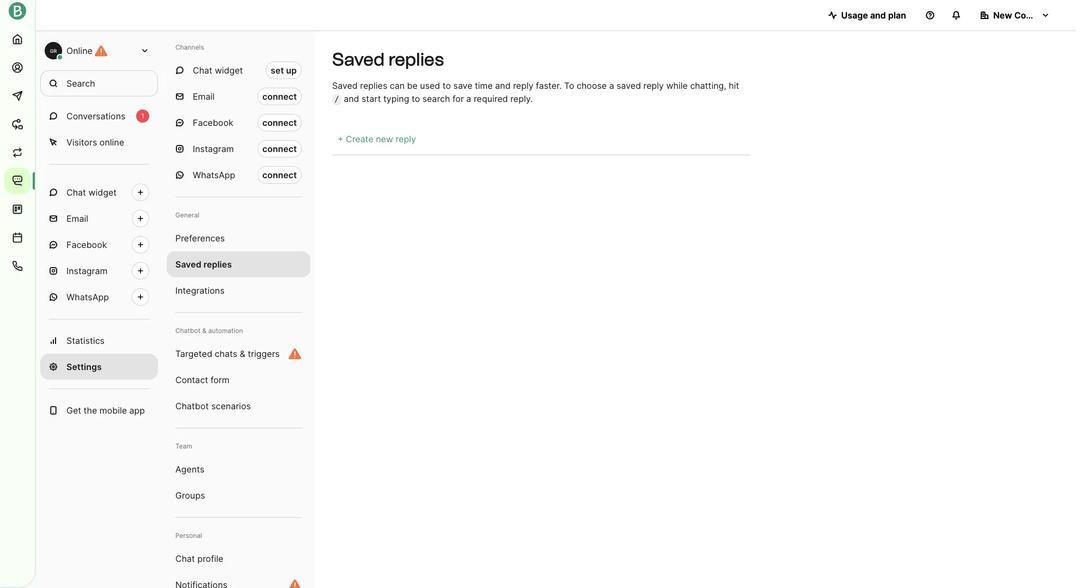 Task type: locate. For each thing, give the bounding box(es) containing it.
chatbot for chatbot scenarios
[[175, 401, 209, 411]]

whatsapp down instagram link
[[66, 292, 109, 302]]

0 horizontal spatial reply
[[513, 80, 534, 91]]

0 vertical spatial a
[[610, 80, 615, 91]]

and
[[871, 10, 887, 21], [496, 80, 511, 91], [344, 93, 359, 104]]

chatbot down contact
[[175, 401, 209, 411]]

4 connect from the top
[[263, 169, 297, 180]]

chatbot for chatbot & automation
[[175, 326, 201, 335]]

preferences
[[175, 233, 225, 244]]

1 vertical spatial replies
[[360, 80, 388, 91]]

2 chatbot from the top
[[175, 401, 209, 411]]

to left save
[[443, 80, 451, 91]]

settings
[[66, 361, 102, 372]]

1 vertical spatial instagram
[[66, 265, 108, 276]]

widget left "set"
[[215, 65, 243, 76]]

a
[[610, 80, 615, 91], [467, 93, 472, 104]]

0 horizontal spatial whatsapp
[[66, 292, 109, 302]]

0 horizontal spatial saved replies
[[175, 259, 232, 270]]

email
[[193, 91, 215, 102], [66, 213, 88, 224]]

1 vertical spatial whatsapp
[[66, 292, 109, 302]]

form
[[211, 374, 230, 385]]

targeted chats & triggers
[[175, 348, 280, 359]]

choose
[[577, 80, 607, 91]]

save
[[454, 80, 473, 91]]

saved inside saved replies can be used to save time and reply faster. to choose a saved reply while chatting, hit / and start typing to search for a required reply.
[[332, 80, 358, 91]]

chat
[[193, 65, 213, 76], [66, 187, 86, 198], [175, 553, 195, 564]]

2 vertical spatial replies
[[204, 259, 232, 270]]

0 horizontal spatial email
[[66, 213, 88, 224]]

0 vertical spatial and
[[871, 10, 887, 21]]

widget up email link on the left of page
[[89, 187, 117, 198]]

and left plan on the top
[[871, 10, 887, 21]]

0 vertical spatial facebook
[[193, 117, 233, 128]]

chatbot up the targeted
[[175, 326, 201, 335]]

contact form link
[[167, 367, 311, 393]]

0 vertical spatial email
[[193, 91, 215, 102]]

mobile
[[100, 405, 127, 416]]

chat widget
[[193, 65, 243, 76], [66, 187, 117, 198]]

start
[[362, 93, 381, 104]]

replies
[[389, 49, 444, 70], [360, 80, 388, 91], [204, 259, 232, 270]]

reply
[[513, 80, 534, 91], [644, 80, 664, 91]]

a right 'for'
[[467, 93, 472, 104]]

for
[[453, 93, 464, 104]]

2 horizontal spatial and
[[871, 10, 887, 21]]

0 horizontal spatial widget
[[89, 187, 117, 198]]

0 vertical spatial replies
[[389, 49, 444, 70]]

0 vertical spatial saved
[[332, 49, 385, 70]]

0 horizontal spatial instagram
[[66, 265, 108, 276]]

typing
[[384, 93, 410, 104]]

required
[[474, 93, 508, 104]]

1 vertical spatial chat widget
[[66, 187, 117, 198]]

replies up start
[[360, 80, 388, 91]]

chat up email link on the left of page
[[66, 187, 86, 198]]

0 vertical spatial instagram
[[193, 143, 234, 154]]

groups
[[175, 490, 205, 501]]

groups link
[[167, 482, 311, 508]]

reply.
[[511, 93, 533, 104]]

up
[[286, 65, 297, 76]]

0 horizontal spatial chat widget
[[66, 187, 117, 198]]

&
[[202, 326, 207, 335], [240, 348, 246, 359]]

replies up be
[[389, 49, 444, 70]]

0 vertical spatial chatbot
[[175, 326, 201, 335]]

usage and plan button
[[820, 4, 916, 26]]

saved up start
[[332, 49, 385, 70]]

saved replies down the preferences
[[175, 259, 232, 270]]

search
[[66, 78, 95, 89]]

saved replies
[[332, 49, 444, 70], [175, 259, 232, 270]]

conversations
[[66, 111, 126, 122]]

a left saved
[[610, 80, 615, 91]]

1
[[141, 112, 144, 120]]

saved up / on the left top of page
[[332, 80, 358, 91]]

integrations
[[175, 285, 225, 296]]

saved replies can be used to save time and reply faster. to choose a saved reply while chatting, hit / and start typing to search for a required reply.
[[332, 80, 740, 104]]

get the mobile app
[[66, 405, 145, 416]]

widget
[[215, 65, 243, 76], [89, 187, 117, 198]]

connect for instagram
[[263, 143, 297, 154]]

3 connect from the top
[[263, 143, 297, 154]]

saved
[[332, 49, 385, 70], [332, 80, 358, 91], [175, 259, 202, 270]]

chat widget up email link on the left of page
[[66, 187, 117, 198]]

saved replies link
[[167, 251, 311, 277]]

1 vertical spatial &
[[240, 348, 246, 359]]

whatsapp up "general"
[[193, 169, 235, 180]]

+ Create new reply text field
[[332, 127, 751, 150]]

connect
[[263, 91, 297, 102], [263, 117, 297, 128], [263, 143, 297, 154], [263, 169, 297, 180]]

time
[[475, 80, 493, 91]]

0 horizontal spatial facebook
[[66, 239, 107, 250]]

1 vertical spatial chatbot
[[175, 401, 209, 411]]

0 horizontal spatial a
[[467, 93, 472, 104]]

chat down channels
[[193, 65, 213, 76]]

1 horizontal spatial replies
[[360, 80, 388, 91]]

saved up integrations
[[175, 259, 202, 270]]

the
[[84, 405, 97, 416]]

1 vertical spatial widget
[[89, 187, 117, 198]]

online
[[66, 45, 93, 56]]

gr
[[50, 48, 57, 54]]

& right chats at the left of page
[[240, 348, 246, 359]]

reply left while
[[644, 80, 664, 91]]

and right / on the left top of page
[[344, 93, 359, 104]]

settings link
[[40, 354, 158, 380]]

0 vertical spatial &
[[202, 326, 207, 335]]

replies inside saved replies can be used to save time and reply faster. to choose a saved reply while chatting, hit / and start typing to search for a required reply.
[[360, 80, 388, 91]]

targeted
[[175, 348, 212, 359]]

1 horizontal spatial instagram
[[193, 143, 234, 154]]

0 vertical spatial whatsapp
[[193, 169, 235, 180]]

connect for email
[[263, 91, 297, 102]]

1 vertical spatial saved
[[332, 80, 358, 91]]

instagram
[[193, 143, 234, 154], [66, 265, 108, 276]]

replies down the preferences
[[204, 259, 232, 270]]

1 horizontal spatial chat widget
[[193, 65, 243, 76]]

replies inside saved replies link
[[204, 259, 232, 270]]

chatbot
[[175, 326, 201, 335], [175, 401, 209, 411]]

1 vertical spatial and
[[496, 80, 511, 91]]

0 vertical spatial to
[[443, 80, 451, 91]]

chat down personal
[[175, 553, 195, 564]]

facebook link
[[40, 232, 158, 258]]

faster.
[[536, 80, 562, 91]]

email down "chat widget" link
[[66, 213, 88, 224]]

to
[[565, 80, 575, 91]]

whatsapp link
[[40, 284, 158, 310]]

0 horizontal spatial and
[[344, 93, 359, 104]]

visitors online
[[66, 137, 124, 148]]

1 horizontal spatial saved replies
[[332, 49, 444, 70]]

facebook
[[193, 117, 233, 128], [66, 239, 107, 250]]

to
[[443, 80, 451, 91], [412, 93, 420, 104]]

1 chatbot from the top
[[175, 326, 201, 335]]

2 connect from the top
[[263, 117, 297, 128]]

integrations link
[[167, 277, 311, 304]]

chatbot scenarios
[[175, 401, 251, 411]]

0 horizontal spatial replies
[[204, 259, 232, 270]]

0 vertical spatial saved replies
[[332, 49, 444, 70]]

1 horizontal spatial reply
[[644, 80, 664, 91]]

to down be
[[412, 93, 420, 104]]

1 vertical spatial saved replies
[[175, 259, 232, 270]]

whatsapp
[[193, 169, 235, 180], [66, 292, 109, 302]]

saved replies up can
[[332, 49, 444, 70]]

/
[[335, 95, 339, 104]]

email link
[[40, 205, 158, 232]]

chat widget down channels
[[193, 65, 243, 76]]

chatbot & automation
[[175, 326, 243, 335]]

1 horizontal spatial &
[[240, 348, 246, 359]]

1 horizontal spatial widget
[[215, 65, 243, 76]]

1 vertical spatial email
[[66, 213, 88, 224]]

0 horizontal spatial to
[[412, 93, 420, 104]]

1 connect from the top
[[263, 91, 297, 102]]

get
[[66, 405, 81, 416]]

0 horizontal spatial &
[[202, 326, 207, 335]]

usage
[[842, 10, 869, 21]]

new company button
[[972, 4, 1059, 26]]

& left automation
[[202, 326, 207, 335]]

email down channels
[[193, 91, 215, 102]]

and up required
[[496, 80, 511, 91]]

reply up reply.
[[513, 80, 534, 91]]



Task type: describe. For each thing, give the bounding box(es) containing it.
company
[[1015, 10, 1055, 21]]

and inside usage and plan button
[[871, 10, 887, 21]]

1 horizontal spatial whatsapp
[[193, 169, 235, 180]]

be
[[407, 80, 418, 91]]

new
[[994, 10, 1013, 21]]

chat profile link
[[167, 546, 311, 572]]

chats
[[215, 348, 237, 359]]

set up
[[271, 65, 297, 76]]

1 horizontal spatial facebook
[[193, 117, 233, 128]]

contact
[[175, 374, 208, 385]]

can
[[390, 80, 405, 91]]

1 horizontal spatial and
[[496, 80, 511, 91]]

& inside 'link'
[[240, 348, 246, 359]]

plan
[[889, 10, 907, 21]]

2 horizontal spatial replies
[[389, 49, 444, 70]]

2 vertical spatial saved
[[175, 259, 202, 270]]

connect for whatsapp
[[263, 169, 297, 180]]

1 vertical spatial chat
[[66, 187, 86, 198]]

2 vertical spatial chat
[[175, 553, 195, 564]]

0 vertical spatial widget
[[215, 65, 243, 76]]

online
[[100, 137, 124, 148]]

1 horizontal spatial to
[[443, 80, 451, 91]]

instagram inside instagram link
[[66, 265, 108, 276]]

saved
[[617, 80, 641, 91]]

hit
[[729, 80, 740, 91]]

instagram link
[[40, 258, 158, 284]]

1 vertical spatial facebook
[[66, 239, 107, 250]]

1 vertical spatial a
[[467, 93, 472, 104]]

visitors online link
[[40, 129, 158, 155]]

contact form
[[175, 374, 230, 385]]

triggers
[[248, 348, 280, 359]]

scenarios
[[211, 401, 251, 411]]

widget inside "chat widget" link
[[89, 187, 117, 198]]

automation
[[208, 326, 243, 335]]

connect for facebook
[[263, 117, 297, 128]]

usage and plan
[[842, 10, 907, 21]]

chatting,
[[691, 80, 727, 91]]

get the mobile app link
[[40, 397, 158, 423]]

whatsapp inside whatsapp "link"
[[66, 292, 109, 302]]

channels
[[175, 43, 204, 51]]

preferences link
[[167, 225, 311, 251]]

profile
[[198, 553, 223, 564]]

new company
[[994, 10, 1055, 21]]

used
[[420, 80, 440, 91]]

team
[[175, 442, 192, 450]]

statistics link
[[40, 328, 158, 354]]

statistics
[[66, 335, 105, 346]]

1 horizontal spatial a
[[610, 80, 615, 91]]

app
[[129, 405, 145, 416]]

set
[[271, 65, 284, 76]]

1 horizontal spatial email
[[193, 91, 215, 102]]

2 reply from the left
[[644, 80, 664, 91]]

agents link
[[167, 456, 311, 482]]

agents
[[175, 464, 205, 475]]

chatbot scenarios link
[[167, 393, 311, 419]]

general
[[175, 211, 199, 219]]

0 vertical spatial chat
[[193, 65, 213, 76]]

targeted chats & triggers link
[[167, 341, 311, 367]]

chat widget link
[[40, 179, 158, 205]]

0 vertical spatial chat widget
[[193, 65, 243, 76]]

1 vertical spatial to
[[412, 93, 420, 104]]

personal
[[175, 531, 202, 540]]

visitors
[[66, 137, 97, 148]]

chat profile
[[175, 553, 223, 564]]

1 reply from the left
[[513, 80, 534, 91]]

search link
[[40, 70, 158, 96]]

while
[[667, 80, 688, 91]]

search
[[423, 93, 450, 104]]

2 vertical spatial and
[[344, 93, 359, 104]]



Task type: vqa. For each thing, say whether or not it's contained in the screenshot.


